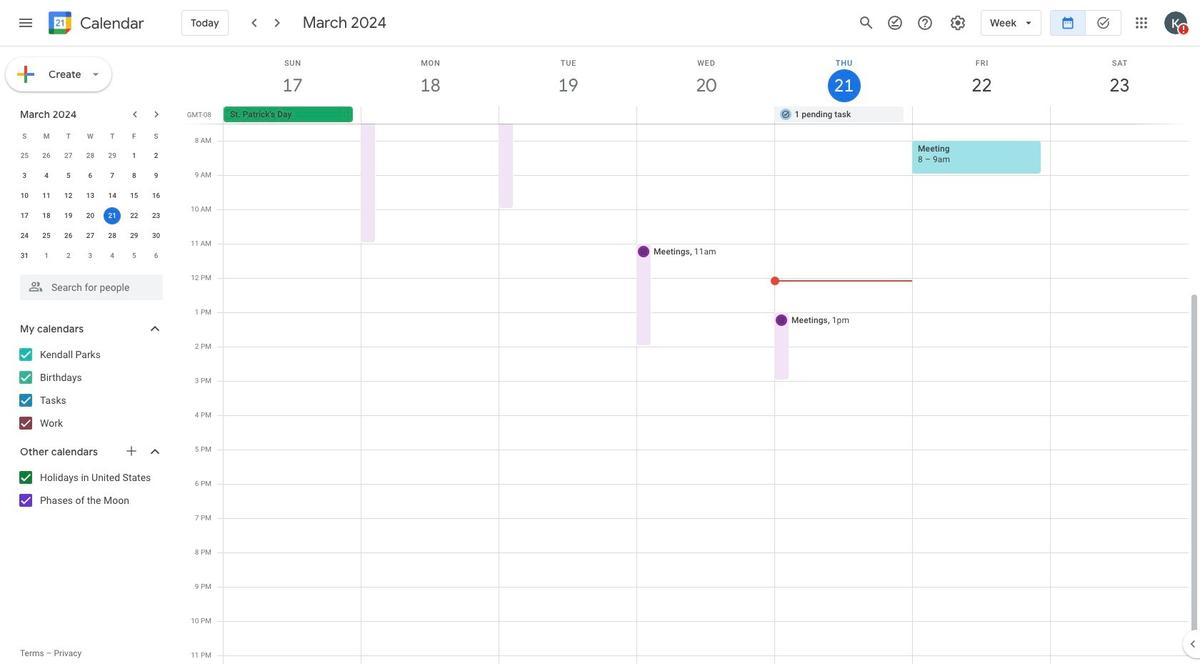 Task type: locate. For each thing, give the bounding box(es) containing it.
28 element
[[104, 227, 121, 244]]

april 4 element
[[104, 247, 121, 264]]

march 2024 grid
[[14, 126, 167, 266]]

9 element
[[148, 167, 165, 184]]

10 element
[[16, 187, 33, 204]]

row group
[[14, 146, 167, 266]]

february 25 element
[[16, 147, 33, 164]]

26 element
[[60, 227, 77, 244]]

22 element
[[126, 207, 143, 224]]

29 element
[[126, 227, 143, 244]]

row
[[217, 107, 1201, 124], [14, 126, 167, 146], [14, 146, 167, 166], [14, 166, 167, 186], [14, 186, 167, 206], [14, 206, 167, 226], [14, 226, 167, 246], [14, 246, 167, 266]]

12 element
[[60, 187, 77, 204]]

april 2 element
[[60, 247, 77, 264]]

16 element
[[148, 187, 165, 204]]

None search field
[[0, 269, 177, 300]]

april 5 element
[[126, 247, 143, 264]]

add other calendars image
[[124, 444, 139, 458]]

21, today element
[[104, 207, 121, 224]]

calendar element
[[46, 9, 144, 40]]

february 29 element
[[104, 147, 121, 164]]

cell
[[362, 107, 499, 124], [499, 107, 637, 124], [637, 107, 775, 124], [913, 107, 1051, 124], [1051, 107, 1189, 124], [101, 206, 123, 226]]

15 element
[[126, 187, 143, 204]]

27 element
[[82, 227, 99, 244]]

february 27 element
[[60, 147, 77, 164]]

25 element
[[38, 227, 55, 244]]

heading
[[77, 15, 144, 32]]

8 element
[[126, 167, 143, 184]]

5 element
[[60, 167, 77, 184]]

24 element
[[16, 227, 33, 244]]

11 element
[[38, 187, 55, 204]]

grid
[[183, 46, 1201, 664]]

17 element
[[16, 207, 33, 224]]

18 element
[[38, 207, 55, 224]]

31 element
[[16, 247, 33, 264]]

1 element
[[126, 147, 143, 164]]



Task type: vqa. For each thing, say whether or not it's contained in the screenshot.
Search for people text box
yes



Task type: describe. For each thing, give the bounding box(es) containing it.
7 element
[[104, 167, 121, 184]]

cell inside march 2024 grid
[[101, 206, 123, 226]]

13 element
[[82, 187, 99, 204]]

april 6 element
[[148, 247, 165, 264]]

my calendars list
[[3, 343, 177, 435]]

april 3 element
[[82, 247, 99, 264]]

20 element
[[82, 207, 99, 224]]

19 element
[[60, 207, 77, 224]]

14 element
[[104, 187, 121, 204]]

main drawer image
[[17, 14, 34, 31]]

6 element
[[82, 167, 99, 184]]

4 element
[[38, 167, 55, 184]]

3 element
[[16, 167, 33, 184]]

february 28 element
[[82, 147, 99, 164]]

30 element
[[148, 227, 165, 244]]

settings menu image
[[950, 14, 967, 31]]

heading inside "calendar" element
[[77, 15, 144, 32]]

23 element
[[148, 207, 165, 224]]

other calendars list
[[3, 466, 177, 512]]

february 26 element
[[38, 147, 55, 164]]

april 1 element
[[38, 247, 55, 264]]

Search for people text field
[[29, 275, 154, 300]]

2 element
[[148, 147, 165, 164]]



